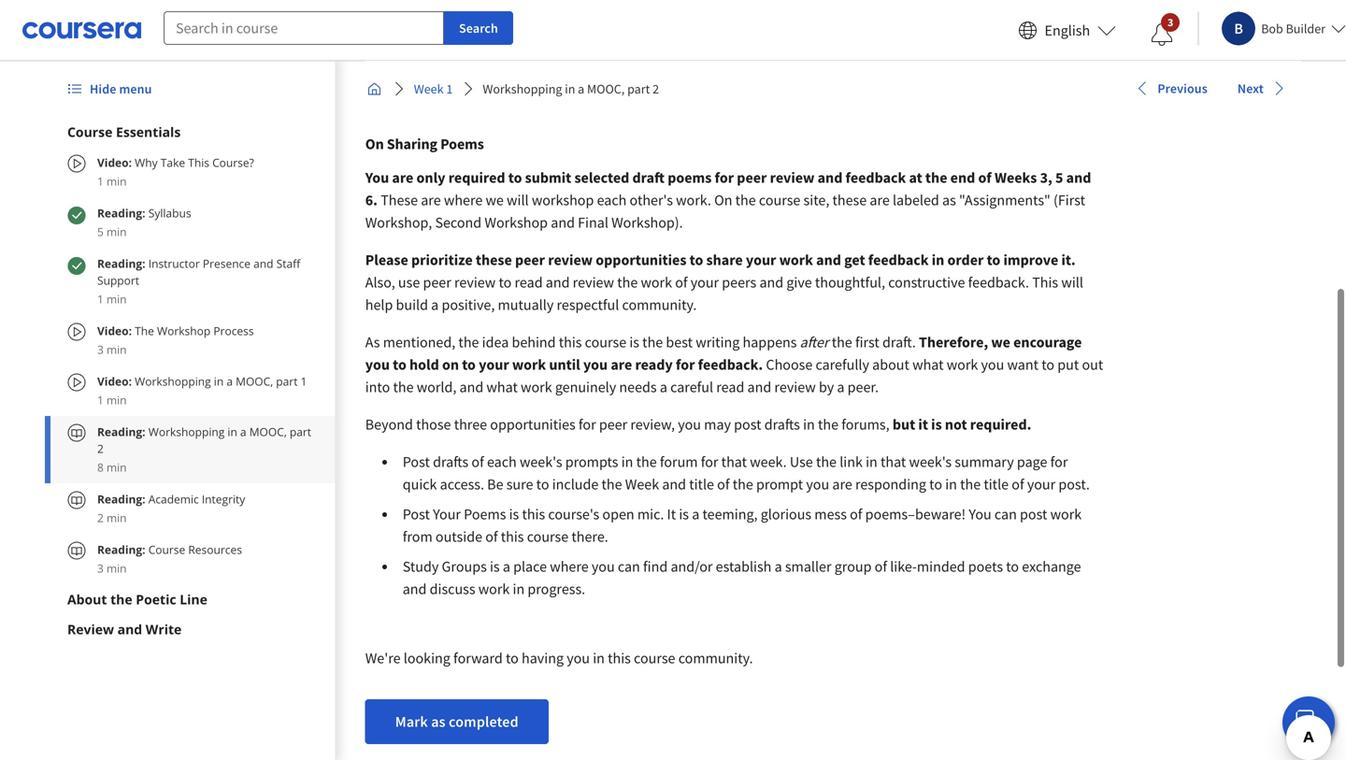 Task type: locate. For each thing, give the bounding box(es) containing it.
of right end
[[979, 168, 992, 187]]

1 vertical spatial part
[[276, 374, 298, 389]]

feedback. down 'writing'
[[698, 355, 763, 374]]

3 inside reading: course resources 3 min
[[97, 561, 104, 576]]

to inside "study groups is a place where you can find and/or establish a smaller group of like-minded poets to exchange and discuss work in progress."
[[1006, 557, 1019, 576]]

essentials
[[116, 123, 181, 141]]

to left refine
[[428, 45, 442, 64]]

2 vertical spatial 3
[[97, 561, 104, 576]]

1 that from the left
[[722, 453, 747, 471]]

the up review and write
[[110, 591, 132, 608]]

having
[[522, 649, 564, 668]]

the inside these are where we will workshop each other's work. on the course site, these are labeled as "assignments" (first workshop, second workshop and final workshop).
[[736, 191, 756, 209]]

is
[[630, 333, 640, 352], [931, 415, 942, 434], [509, 505, 519, 524], [679, 505, 689, 524], [490, 557, 500, 576]]

you inside "post your poems is this course's open mic. it is a teeming, glorious mess of poems–beware! you can post work from outside of this course there."
[[969, 505, 992, 524]]

1 horizontal spatial feedback.
[[968, 273, 1030, 292]]

but
[[893, 415, 916, 434]]

reading: inside reading: course resources 3 min
[[97, 542, 146, 557]]

community. up as mentioned, the idea behind this course is the best writing happens after the first draft.
[[622, 295, 697, 314]]

1 vertical spatial as
[[431, 713, 446, 731]]

1 vertical spatial this
[[1033, 273, 1059, 292]]

1 vertical spatial mooc,
[[236, 374, 273, 389]]

each inside these are where we will workshop each other's work. on the course site, these are labeled as "assignments" (first workshop, second workshop and final workshop).
[[597, 191, 627, 209]]

not
[[945, 415, 967, 434]]

reading: inside reading: syllabus 5 min
[[97, 205, 146, 221]]

to
[[428, 45, 442, 64], [508, 168, 522, 187], [690, 251, 704, 269], [987, 251, 1001, 269], [499, 273, 512, 292], [393, 355, 407, 374], [462, 355, 476, 374], [1042, 355, 1055, 374], [536, 475, 549, 494], [930, 475, 943, 494], [1006, 557, 1019, 576], [506, 649, 519, 668]]

this down sure
[[522, 505, 545, 524]]

3,
[[1040, 168, 1053, 187]]

2 vertical spatial part
[[290, 424, 311, 439]]

0 vertical spatial feedback
[[846, 168, 906, 187]]

0 horizontal spatial we
[[486, 191, 504, 209]]

review and write
[[67, 620, 182, 638]]

in down summary on the bottom of page
[[946, 475, 957, 494]]

0 horizontal spatial post
[[734, 415, 762, 434]]

0 horizontal spatial on
[[365, 135, 384, 153]]

3 button
[[1136, 12, 1189, 57]]

a inside video: workshopping in a mooc, part 1 1 min
[[227, 374, 233, 389]]

until
[[549, 355, 580, 374]]

of up access.
[[472, 453, 484, 471]]

the inside you are only required to submit selected draft poems for peer review and feedback at the end of weeks 3, 5 and 6.
[[926, 168, 948, 187]]

poems–beware!
[[866, 505, 966, 524]]

mooc, up selected
[[587, 80, 625, 97]]

place
[[513, 557, 547, 576]]

0 vertical spatial course
[[67, 123, 113, 141]]

0 vertical spatial post
[[403, 453, 430, 471]]

1 week's from the left
[[520, 453, 562, 471]]

workshop right the
[[157, 323, 211, 339]]

a inside "post your poems is this course's open mic. it is a teeming, glorious mess of poems–beware! you can post work from outside of this course there."
[[692, 505, 700, 524]]

1 vertical spatial course
[[148, 542, 185, 557]]

forward
[[454, 649, 503, 668]]

can
[[995, 505, 1017, 524], [618, 557, 640, 576]]

and down about the poetic line
[[117, 620, 142, 638]]

post inside post drafts of each week's prompts in the forum for that week. use the link in that week's summary page for quick access. be sure to include the week and title of the prompt you are responding to in the title of your post.
[[403, 453, 430, 471]]

on left sharing
[[365, 135, 384, 153]]

1 horizontal spatial course
[[148, 542, 185, 557]]

2 video: from the top
[[97, 323, 132, 339]]

1 vertical spatial poems
[[464, 505, 506, 524]]

and right rite
[[842, 22, 868, 41]]

and down workshop
[[551, 213, 575, 232]]

in up use
[[803, 415, 815, 434]]

coursera image
[[22, 15, 141, 45]]

0 vertical spatial poems
[[440, 135, 484, 153]]

0 horizontal spatial opportunities
[[490, 415, 576, 434]]

1 horizontal spatial each
[[597, 191, 627, 209]]

a right the build
[[431, 295, 439, 314]]

each down selected
[[597, 191, 627, 209]]

0 horizontal spatial each
[[487, 453, 517, 471]]

course down hide
[[67, 123, 113, 141]]

0 vertical spatial we
[[486, 191, 504, 209]]

1 horizontal spatial will
[[1062, 273, 1084, 292]]

are up needs
[[611, 355, 632, 374]]

feedback. inside also, use peer review to read and review the work of your peers and give thoughtful, constructive feedback. this will help build a positive, mutually respectful community.
[[968, 273, 1030, 292]]

video: for video: why take this course? 1 min
[[97, 155, 132, 170]]

are inside post drafts of each week's prompts in the forum for that week. use the link in that week's summary page for quick access. be sure to include the week and title of the prompt you are responding to in the title of your post.
[[833, 475, 853, 494]]

0 vertical spatial can
[[995, 505, 1017, 524]]

reading: for academic integrity
[[97, 491, 146, 507]]

feedback.
[[968, 273, 1030, 292], [698, 355, 763, 374]]

write
[[146, 620, 182, 638]]

and inside "study groups is a place where you can find and/or establish a smaller group of like-minded poets to exchange and discuss work in progress."
[[403, 580, 427, 598]]

1 down course essentials
[[97, 173, 104, 189]]

we
[[486, 191, 504, 209], [992, 333, 1011, 352]]

required
[[449, 168, 505, 187]]

course inside reading: course resources 3 min
[[148, 542, 185, 557]]

0 vertical spatial 2
[[653, 80, 659, 97]]

and down the forum
[[662, 475, 686, 494]]

feedback up constructive
[[869, 251, 929, 269]]

3 inside dropdown button
[[1168, 15, 1174, 29]]

this inside video: why take this course? 1 min
[[188, 155, 209, 170]]

post up from on the left bottom of the page
[[403, 505, 430, 524]]

work down 'workshop).'
[[641, 273, 672, 292]]

reading: for syllabus
[[97, 205, 146, 221]]

0 vertical spatial 5
[[1056, 168, 1064, 187]]

0 vertical spatial 3
[[1168, 15, 1174, 29]]

keep
[[870, 22, 902, 41]]

5 reading: from the top
[[97, 542, 146, 557]]

1 vertical spatial video:
[[97, 323, 132, 339]]

video: left why
[[97, 155, 132, 170]]

you inside post drafts of each week's prompts in the forum for that week. use the link in that week's summary page for quick access. be sure to include the week and title of the prompt you are responding to in the title of your post.
[[806, 475, 830, 494]]

1 vertical spatial can
[[618, 557, 640, 576]]

1 horizontal spatial that
[[881, 453, 906, 471]]

1 min from the top
[[107, 173, 127, 189]]

2 that from the left
[[881, 453, 906, 471]]

opportunities down 'workshop).'
[[596, 251, 687, 269]]

0 horizontal spatial workshop
[[157, 323, 211, 339]]

8 min from the top
[[107, 561, 127, 576]]

0 vertical spatial you
[[365, 168, 389, 187]]

0 horizontal spatial title
[[689, 475, 714, 494]]

7 min from the top
[[107, 510, 127, 526]]

"assignments"
[[959, 191, 1051, 209]]

the down 'prompts'
[[602, 475, 622, 494]]

poems
[[440, 135, 484, 153], [464, 505, 506, 524]]

1 horizontal spatial this
[[1033, 273, 1059, 292]]

choose carefully about what work you want to put out into the world, and what work genuinely needs a careful read and review by a peer.
[[365, 355, 1107, 396]]

2 vertical spatial workshopping
[[148, 424, 225, 439]]

0 horizontal spatial feedback.
[[698, 355, 763, 374]]

study
[[403, 557, 439, 576]]

4 reading: from the top
[[97, 491, 146, 507]]

0 vertical spatial post
[[734, 415, 762, 434]]

0 horizontal spatial as
[[431, 713, 446, 731]]

glorious
[[761, 505, 812, 524]]

1 horizontal spatial workshop
[[485, 213, 548, 232]]

and inside dropdown button
[[117, 620, 142, 638]]

your inside also, use peer review to read and review the work of your peers and give thoughtful, constructive feedback. this will help build a positive, mutually respectful community.
[[691, 273, 719, 292]]

a inside also, use peer review to read and review the work of your peers and give thoughtful, constructive feedback. this will help build a positive, mutually respectful community.
[[431, 295, 439, 314]]

poems down be
[[464, 505, 506, 524]]

4 min from the top
[[107, 342, 127, 357]]

5 min from the top
[[107, 392, 127, 408]]

poems inside "post your poems is this course's open mic. it is a teeming, glorious mess of poems–beware! you can post work from outside of this course there."
[[464, 505, 506, 524]]

best
[[666, 333, 693, 352]]

each inside post drafts of each week's prompts in the forum for that week. use the link in that week's summary page for quick access. be sure to include the week and title of the prompt you are responding to in the title of your post.
[[487, 453, 517, 471]]

post right may
[[734, 415, 762, 434]]

prompt
[[756, 475, 803, 494]]

0 horizontal spatial week's
[[520, 453, 562, 471]]

review down choose
[[775, 378, 816, 396]]

for up these are where we will workshop each other's work. on the course site, these are labeled as "assignments" (first workshop, second workshop and final workshop).
[[715, 168, 734, 187]]

workshopping down them
[[483, 80, 562, 97]]

we inside these are where we will workshop each other's work. on the course site, these are labeled as "assignments" (first workshop, second workshop and final workshop).
[[486, 191, 504, 209]]

5 inside you are only required to submit selected draft poems for peer review and feedback at the end of weeks 3, 5 and 6.
[[1056, 168, 1064, 187]]

the up teeming,
[[733, 475, 753, 494]]

part left the beyond
[[290, 424, 311, 439]]

course essentials button
[[67, 122, 313, 141]]

english
[[1045, 21, 1091, 40]]

drafts inside post drafts of each week's prompts in the forum for that week. use the link in that week's summary page for quick access. be sure to include the week and title of the prompt you are responding to in the title of your post.
[[433, 453, 469, 471]]

in inside "study groups is a place where you can find and/or establish a smaller group of like-minded poets to exchange and discuss work in progress."
[[513, 580, 525, 598]]

0 vertical spatial this
[[188, 155, 209, 170]]

of left like-
[[875, 557, 887, 576]]

0 horizontal spatial where
[[444, 191, 483, 209]]

post down page
[[1020, 505, 1048, 524]]

2 vertical spatial 2
[[97, 510, 104, 526]]

1 post from the top
[[403, 453, 430, 471]]

0 vertical spatial community.
[[622, 295, 697, 314]]

there.
[[572, 527, 608, 546]]

1 vertical spatial opportunities
[[490, 415, 576, 434]]

2 vertical spatial mooc,
[[249, 424, 287, 439]]

3 video: from the top
[[97, 374, 132, 389]]

work inside "post your poems is this course's open mic. it is a teeming, glorious mess of poems–beware! you can post work from outside of this course there."
[[1051, 505, 1082, 524]]

of
[[979, 168, 992, 187], [675, 273, 688, 292], [472, 453, 484, 471], [717, 475, 730, 494], [1012, 475, 1025, 494], [850, 505, 863, 524], [486, 527, 498, 546], [875, 557, 887, 576]]

it
[[919, 415, 929, 434]]

0 vertical spatial workshopping
[[483, 80, 562, 97]]

you down use
[[806, 475, 830, 494]]

1 reading: from the top
[[97, 205, 146, 221]]

as
[[365, 333, 380, 352]]

1 horizontal spatial drafts
[[765, 415, 800, 434]]

0 horizontal spatial drafts
[[433, 453, 469, 471]]

you
[[365, 168, 389, 187], [969, 505, 992, 524]]

on sharing poems
[[365, 135, 484, 153]]

about
[[873, 355, 910, 374]]

you up 6. at the left of the page
[[365, 168, 389, 187]]

your up peers at top
[[746, 251, 777, 269]]

feedback. down the improve
[[968, 273, 1030, 292]]

use
[[398, 273, 420, 292]]

2
[[653, 80, 659, 97], [97, 441, 104, 456], [97, 510, 104, 526]]

1 horizontal spatial we
[[992, 333, 1011, 352]]

these down the second
[[476, 251, 512, 269]]

0 vertical spatial feedback.
[[968, 273, 1030, 292]]

2 vertical spatial video:
[[97, 374, 132, 389]]

video:
[[97, 155, 132, 170], [97, 323, 132, 339], [97, 374, 132, 389]]

0 horizontal spatial that
[[722, 453, 747, 471]]

0 vertical spatial each
[[597, 191, 627, 209]]

forum
[[660, 453, 698, 471]]

will down it.
[[1062, 273, 1084, 292]]

take
[[161, 155, 185, 170]]

discuss
[[430, 580, 476, 598]]

your
[[905, 22, 936, 41], [996, 22, 1027, 41], [746, 251, 777, 269], [691, 273, 719, 292], [479, 355, 509, 374], [1028, 475, 1056, 494]]

1 horizontal spatial these
[[833, 191, 867, 209]]

will inside also, use peer review to read and review the work of your peers and give thoughtful, constructive feedback. this will help build a positive, mutually respectful community.
[[1062, 273, 1084, 292]]

week up mic.
[[625, 475, 659, 494]]

1 horizontal spatial title
[[984, 475, 1009, 494]]

1 horizontal spatial 5
[[1056, 168, 1064, 187]]

about the poetic line
[[67, 591, 207, 608]]

2 post from the top
[[403, 505, 430, 524]]

as inside button
[[431, 713, 446, 731]]

min down support
[[107, 291, 127, 307]]

1 vertical spatial 2
[[97, 441, 104, 456]]

1 vertical spatial week
[[625, 475, 659, 494]]

resources
[[188, 542, 242, 557]]

post
[[734, 415, 762, 434], [1020, 505, 1048, 524]]

be
[[487, 475, 504, 494]]

this down the improve
[[1033, 273, 1059, 292]]

your inside post drafts of each week's prompts in the forum for that week. use the link in that week's summary page for quick access. be sure to include the week and title of the prompt you are responding to in the title of your post.
[[1028, 475, 1056, 494]]

1 vertical spatial each
[[487, 453, 517, 471]]

reading: for course resources
[[97, 542, 146, 557]]

1 vertical spatial workshopping in a mooc, part 2
[[97, 424, 311, 456]]

therefore,
[[919, 333, 989, 352]]

peer down prioritize
[[423, 273, 451, 292]]

0 vertical spatial will
[[507, 191, 529, 209]]

to left the 'submit'
[[508, 168, 522, 187]]

1 horizontal spatial week
[[625, 475, 659, 494]]

read inside the "choose carefully about what work you want to put out into the world, and what work genuinely needs a careful read and review by a peer."
[[717, 378, 745, 396]]

previous button
[[1128, 71, 1216, 105]]

are down link
[[833, 475, 853, 494]]

workshopping in a mooc, part 2
[[483, 80, 659, 97], [97, 424, 311, 456]]

in inside rite and keep your drafts in your notebook or laptop to refine them later.
[[981, 22, 993, 41]]

reading: up support
[[97, 256, 148, 271]]

course inside dropdown button
[[67, 123, 113, 141]]

part left into
[[276, 374, 298, 389]]

in inside workshopping in a mooc, part 2
[[228, 424, 237, 439]]

of inside also, use peer review to read and review the work of your peers and give thoughtful, constructive feedback. this will help build a positive, mutually respectful community.
[[675, 273, 688, 292]]

2 min from the top
[[107, 224, 127, 239]]

careful
[[671, 378, 714, 396]]

0 vertical spatial part
[[628, 80, 650, 97]]

mooc, down process
[[236, 374, 273, 389]]

and inside post drafts of each week's prompts in the forum for that week. use the link in that week's summary page for quick access. be sure to include the week and title of the prompt you are responding to in the title of your post.
[[662, 475, 686, 494]]

course
[[67, 123, 113, 141], [148, 542, 185, 557]]

0 vertical spatial these
[[833, 191, 867, 209]]

1 horizontal spatial on
[[714, 191, 733, 209]]

1 vertical spatial you
[[969, 505, 992, 524]]

2 horizontal spatial drafts
[[939, 22, 978, 41]]

5 right completed icon at the top of the page
[[97, 224, 104, 239]]

1 vertical spatial drafts
[[765, 415, 800, 434]]

course essentials
[[67, 123, 181, 141]]

0 horizontal spatial read
[[515, 273, 543, 292]]

0 horizontal spatial will
[[507, 191, 529, 209]]

a down video: workshopping in a mooc, part 1 1 min
[[240, 424, 247, 439]]

video: inside video: why take this course? 1 min
[[97, 155, 132, 170]]

to inside the "choose carefully about what work you want to put out into the world, and what work genuinely needs a careful read and review by a peer."
[[1042, 355, 1055, 374]]

we up want
[[992, 333, 1011, 352]]

1 vertical spatial will
[[1062, 273, 1084, 292]]

mooc, inside workshopping in a mooc, part 2
[[249, 424, 287, 439]]

needs
[[619, 378, 657, 396]]

5 inside reading: syllabus 5 min
[[97, 224, 104, 239]]

week's up sure
[[520, 453, 562, 471]]

poems for sharing
[[440, 135, 484, 153]]

want
[[1008, 355, 1039, 374]]

3 up the about at the bottom of the page
[[97, 561, 104, 576]]

community. down "study groups is a place where you can find and/or establish a smaller group of like-minded poets to exchange and discuss work in progress." on the bottom
[[679, 649, 753, 668]]

review
[[67, 620, 114, 638]]

work inside "study groups is a place where you can find and/or establish a smaller group of like-minded poets to exchange and discuss work in progress."
[[479, 580, 510, 598]]

to right on
[[462, 355, 476, 374]]

video: inside video: workshopping in a mooc, part 1 1 min
[[97, 374, 132, 389]]

mark
[[395, 713, 428, 731]]

a inside workshopping in a mooc, part 2
[[240, 424, 247, 439]]

in right having
[[593, 649, 605, 668]]

workshopping down video: the workshop process 3 min on the top left
[[135, 374, 211, 389]]

these right site,
[[833, 191, 867, 209]]

2 up 8 in the bottom of the page
[[97, 441, 104, 456]]

to inside rite and keep your drafts in your notebook or laptop to refine them later.
[[428, 45, 442, 64]]

workshopping in a mooc, part 2 down later.
[[483, 80, 659, 97]]

(first
[[1054, 191, 1086, 209]]

beyond those three opportunities for peer review, you may post drafts in the forums, but it is not required.
[[365, 415, 1035, 434]]

1 horizontal spatial you
[[969, 505, 992, 524]]

like-
[[890, 557, 917, 576]]

post
[[403, 453, 430, 471], [403, 505, 430, 524]]

academic
[[148, 491, 199, 507]]

study groups is a place where you can find and/or establish a smaller group of like-minded poets to exchange and discuss work in progress.
[[403, 557, 1085, 598]]

1 vertical spatial on
[[714, 191, 733, 209]]

course inside these are where we will workshop each other's work. on the course site, these are labeled as "assignments" (first workshop, second workshop and final workshop).
[[759, 191, 801, 209]]

syllabus
[[148, 205, 191, 221]]

can inside "post your poems is this course's open mic. it is a teeming, glorious mess of poems–beware! you can post work from outside of this course there."
[[995, 505, 1017, 524]]

happens
[[743, 333, 797, 352]]

your down please prioritize these peer review opportunities to share your work and get feedback in order to improve it. on the top of the page
[[691, 273, 719, 292]]

each
[[597, 191, 627, 209], [487, 453, 517, 471]]

1
[[446, 80, 453, 97], [97, 173, 104, 189], [97, 291, 104, 307], [301, 374, 307, 389], [97, 392, 104, 408]]

workshop down workshop
[[485, 213, 548, 232]]

1 vertical spatial these
[[476, 251, 512, 269]]

and up the '(first'
[[1067, 168, 1092, 187]]

3 inside video: the workshop process 3 min
[[97, 342, 104, 357]]

0 vertical spatial where
[[444, 191, 483, 209]]

1 horizontal spatial post
[[1020, 505, 1048, 524]]

1 vertical spatial workshop
[[157, 323, 211, 339]]

0 vertical spatial drafts
[[939, 22, 978, 41]]

and left staff
[[254, 256, 274, 271]]

the right into
[[393, 378, 414, 396]]

2 inside workshopping in a mooc, part 2
[[97, 441, 104, 456]]

and inside rite and keep your drafts in your notebook or laptop to refine them later.
[[842, 22, 868, 41]]

review up site,
[[770, 168, 815, 187]]

0 horizontal spatial 5
[[97, 224, 104, 239]]

week inside post drafts of each week's prompts in the forum for that week. use the link in that week's summary page for quick access. be sure to include the week and title of the prompt you are responding to in the title of your post.
[[625, 475, 659, 494]]

search
[[459, 20, 498, 36]]

help
[[365, 295, 393, 314]]

1 horizontal spatial what
[[913, 355, 944, 374]]

these
[[833, 191, 867, 209], [476, 251, 512, 269]]

hide menu
[[90, 80, 152, 97]]

and inside these are where we will workshop each other's work. on the course site, these are labeled as "assignments" (first workshop, second workshop and final workshop).
[[551, 213, 575, 232]]

reading: up about the poetic line
[[97, 542, 146, 557]]

completed image
[[67, 206, 86, 225]]

part inside workshopping in a mooc, part 2
[[290, 424, 311, 439]]

1 video: from the top
[[97, 155, 132, 170]]

1 up 8 in the bottom of the page
[[97, 392, 104, 408]]

mentioned,
[[383, 333, 456, 352]]

reading: inside reading: academic integrity 2 min
[[97, 491, 146, 507]]

we down required
[[486, 191, 504, 209]]

min up reading: syllabus 5 min
[[107, 173, 127, 189]]

video: for video: workshopping in a mooc, part 1 1 min
[[97, 374, 132, 389]]

1 vertical spatial 3
[[97, 342, 104, 357]]

submit
[[525, 168, 572, 187]]

search button
[[444, 11, 513, 45]]

course down course's
[[527, 527, 569, 546]]

show notifications image
[[1151, 23, 1174, 46]]

0 vertical spatial video:
[[97, 155, 132, 170]]

each up be
[[487, 453, 517, 471]]

put
[[1058, 355, 1079, 374]]

post inside "post your poems is this course's open mic. it is a teeming, glorious mess of poems–beware! you can post work from outside of this course there."
[[403, 505, 430, 524]]

review down final on the left top
[[548, 251, 593, 269]]

peer inside also, use peer review to read and review the work of your peers and give thoughtful, constructive feedback. this will help build a positive, mutually respectful community.
[[423, 273, 451, 292]]

1 vertical spatial where
[[550, 557, 589, 576]]

weeks
[[995, 168, 1037, 187]]

1 vertical spatial we
[[992, 333, 1011, 352]]

for right the forum
[[701, 453, 719, 471]]

1 vertical spatial 5
[[97, 224, 104, 239]]

you
[[365, 355, 390, 374], [583, 355, 608, 374], [981, 355, 1005, 374], [678, 415, 701, 434], [806, 475, 830, 494], [592, 557, 615, 576], [567, 649, 590, 668]]

required.
[[970, 415, 1032, 434]]

laptop
[[383, 45, 425, 64]]

of down page
[[1012, 475, 1025, 494]]

0 horizontal spatial what
[[487, 378, 518, 396]]

1 horizontal spatial opportunities
[[596, 251, 687, 269]]

min inside reading: syllabus 5 min
[[107, 224, 127, 239]]

0 vertical spatial read
[[515, 273, 543, 292]]

can inside "study groups is a place where you can find and/or establish a smaller group of like-minded poets to exchange and discuss work in progress."
[[618, 557, 640, 576]]

the
[[926, 168, 948, 187], [736, 191, 756, 209], [617, 273, 638, 292], [459, 333, 479, 352], [643, 333, 663, 352], [832, 333, 853, 352], [393, 378, 414, 396], [818, 415, 839, 434], [636, 453, 657, 471], [816, 453, 837, 471], [602, 475, 622, 494], [733, 475, 753, 494], [960, 475, 981, 494], [110, 591, 132, 608]]

it
[[667, 505, 676, 524]]

workshopping inside workshopping in a mooc, part 2
[[148, 424, 225, 439]]

reading: right completed icon at the top of the page
[[97, 205, 146, 221]]

workshop).
[[612, 213, 683, 232]]

1 horizontal spatial read
[[717, 378, 745, 396]]

drafts up week.
[[765, 415, 800, 434]]

1 vertical spatial post
[[403, 505, 430, 524]]

0 horizontal spatial you
[[365, 168, 389, 187]]



Task type: vqa. For each thing, say whether or not it's contained in the screenshot.


Task type: describe. For each thing, give the bounding box(es) containing it.
your right the keep
[[905, 22, 936, 41]]

work inside also, use peer review to read and review the work of your peers and give thoughtful, constructive feedback. this will help build a positive, mutually respectful community.
[[641, 273, 672, 292]]

are inside therefore, we encourage you to hold on to your work until you are ready for feedback.
[[611, 355, 632, 374]]

1 vertical spatial what
[[487, 378, 518, 396]]

post your poems is this course's open mic. it is a teeming, glorious mess of poems–beware! you can post work from outside of this course there.
[[403, 505, 1085, 546]]

in right link
[[866, 453, 878, 471]]

forums,
[[842, 415, 890, 434]]

min inside video: why take this course? 1 min
[[107, 173, 127, 189]]

1 down refine
[[446, 80, 453, 97]]

1 left into
[[301, 374, 307, 389]]

positive,
[[442, 295, 495, 314]]

1 inside video: why take this course? 1 min
[[97, 173, 104, 189]]

and up respectful
[[546, 273, 570, 292]]

work up give
[[780, 251, 813, 269]]

review and write button
[[67, 620, 313, 639]]

integrity
[[202, 491, 245, 507]]

we inside therefore, we encourage you to hold on to your work until you are ready for feedback.
[[992, 333, 1011, 352]]

a right by
[[837, 378, 845, 396]]

are inside you are only required to submit selected draft poems for peer review and feedback at the end of weeks 3, 5 and 6.
[[392, 168, 414, 187]]

to left share
[[690, 251, 704, 269]]

course?
[[212, 155, 254, 170]]

you right having
[[567, 649, 590, 668]]

week.
[[750, 453, 787, 471]]

mooc, inside video: workshopping in a mooc, part 1 1 min
[[236, 374, 273, 389]]

after
[[800, 333, 829, 352]]

you up into
[[365, 355, 390, 374]]

the inside the "choose carefully about what work you want to put out into the world, and what work genuinely needs a careful read and review by a peer."
[[393, 378, 414, 396]]

out
[[1082, 355, 1104, 374]]

community. inside also, use peer review to read and review the work of your peers and give thoughtful, constructive feedback. this will help build a positive, mutually respectful community.
[[622, 295, 697, 314]]

Search in course text field
[[164, 11, 444, 45]]

to inside also, use peer review to read and review the work of your peers and give thoughtful, constructive feedback. this will help build a positive, mutually respectful community.
[[499, 273, 512, 292]]

reading: syllabus 5 min
[[97, 205, 191, 239]]

mark as completed button
[[365, 699, 549, 744]]

0 horizontal spatial week
[[414, 80, 444, 97]]

final
[[578, 213, 609, 232]]

as mentioned, the idea behind this course is the best writing happens after the first draft.
[[365, 333, 919, 352]]

your left notebook
[[996, 22, 1027, 41]]

you left may
[[678, 415, 701, 434]]

the up carefully
[[832, 333, 853, 352]]

by
[[819, 378, 834, 396]]

of right outside
[[486, 527, 498, 546]]

the inside also, use peer review to read and review the work of your peers and give thoughtful, constructive feedback. this will help build a positive, mutually respectful community.
[[617, 273, 638, 292]]

find
[[643, 557, 668, 576]]

draft.
[[883, 333, 916, 352]]

progress.
[[528, 580, 586, 598]]

build
[[396, 295, 428, 314]]

summary
[[955, 453, 1014, 471]]

3 reading: from the top
[[97, 424, 148, 439]]

also,
[[365, 273, 395, 292]]

feedback. inside therefore, we encourage you to hold on to your work until you are ready for feedback.
[[698, 355, 763, 374]]

6 min from the top
[[107, 460, 127, 475]]

are down only
[[421, 191, 441, 209]]

in right 'prompts'
[[622, 453, 633, 471]]

this right having
[[608, 649, 631, 668]]

6.
[[365, 191, 378, 209]]

labeled
[[893, 191, 940, 209]]

for inside therefore, we encourage you to hold on to your work until you are ready for feedback.
[[676, 355, 695, 374]]

for inside you are only required to submit selected draft poems for peer review and feedback at the end of weeks 3, 5 and 6.
[[715, 168, 734, 187]]

work inside therefore, we encourage you to hold on to your work until you are ready for feedback.
[[512, 355, 546, 374]]

in up the 'submit'
[[565, 80, 575, 97]]

to right the order
[[987, 251, 1001, 269]]

video: for video: the workshop process 3 min
[[97, 323, 132, 339]]

it.
[[1062, 251, 1076, 269]]

to left having
[[506, 649, 519, 668]]

previous
[[1158, 80, 1208, 97]]

completed
[[449, 713, 519, 731]]

only
[[417, 168, 446, 187]]

peer inside you are only required to submit selected draft poems for peer review and feedback at the end of weeks 3, 5 and 6.
[[737, 168, 767, 187]]

0 horizontal spatial workshopping in a mooc, part 2
[[97, 424, 311, 456]]

to inside you are only required to submit selected draft poems for peer review and feedback at the end of weeks 3, 5 and 6.
[[508, 168, 522, 187]]

your inside therefore, we encourage you to hold on to your work until you are ready for feedback.
[[479, 355, 509, 374]]

to right sure
[[536, 475, 549, 494]]

mutually
[[498, 295, 554, 314]]

and left give
[[760, 273, 784, 292]]

2 inside reading: academic integrity 2 min
[[97, 510, 104, 526]]

course down find
[[634, 649, 676, 668]]

post for post your poems is this course's open mic. it is a teeming, glorious mess of poems–beware! you can post work from outside of this course there.
[[403, 505, 430, 524]]

draft
[[633, 168, 665, 187]]

0 horizontal spatial these
[[476, 251, 512, 269]]

review up the 'positive,'
[[454, 273, 496, 292]]

work down therefore,
[[947, 355, 978, 374]]

instructor
[[148, 256, 200, 271]]

0 vertical spatial what
[[913, 355, 944, 374]]

prioritize
[[411, 251, 473, 269]]

is inside "study groups is a place where you can find and/or establish a smaller group of like-minded poets to exchange and discuss work in progress."
[[490, 557, 500, 576]]

in inside video: workshopping in a mooc, part 1 1 min
[[214, 374, 224, 389]]

poems for your
[[464, 505, 506, 524]]

part inside workshopping in a mooc, part 2 link
[[628, 80, 650, 97]]

rite and keep your drafts in your notebook or laptop to refine them later.
[[365, 22, 1096, 64]]

on inside these are where we will workshop each other's work. on the course site, these are labeled as "assignments" (first workshop, second workshop and final workshop).
[[714, 191, 733, 209]]

reading: course resources 3 min
[[97, 542, 242, 576]]

share
[[706, 251, 743, 269]]

course inside "post your poems is this course's open mic. it is a teeming, glorious mess of poems–beware! you can post work from outside of this course there."
[[527, 527, 569, 546]]

week 1
[[414, 80, 453, 97]]

1 title from the left
[[689, 475, 714, 494]]

the left idea
[[459, 333, 479, 352]]

workshop,
[[365, 213, 432, 232]]

sure
[[507, 475, 533, 494]]

workshop
[[532, 191, 594, 209]]

workshopping in a mooc, part 2 link
[[475, 72, 667, 106]]

poems
[[668, 168, 712, 187]]

the up ready
[[643, 333, 663, 352]]

may
[[704, 415, 731, 434]]

group
[[835, 557, 872, 576]]

end
[[951, 168, 976, 187]]

review up respectful
[[573, 273, 614, 292]]

peer up mutually
[[515, 251, 545, 269]]

get
[[844, 251, 866, 269]]

to up the 'poems–beware!'
[[930, 475, 943, 494]]

this inside also, use peer review to read and review the work of your peers and give thoughtful, constructive feedback. this will help build a positive, mutually respectful community.
[[1033, 273, 1059, 292]]

read inside also, use peer review to read and review the work of your peers and give thoughtful, constructive feedback. this will help build a positive, mutually respectful community.
[[515, 273, 543, 292]]

constructive
[[889, 273, 965, 292]]

chat with us image
[[1294, 708, 1324, 738]]

review inside the "choose carefully about what work you want to put out into the world, and what work genuinely needs a careful read and review by a peer."
[[775, 378, 816, 396]]

the left the forum
[[636, 453, 657, 471]]

the inside dropdown button
[[110, 591, 132, 608]]

of inside you are only required to submit selected draft poems for peer review and feedback at the end of weeks 3, 5 and 6.
[[979, 168, 992, 187]]

about the poetic line button
[[67, 590, 313, 609]]

refine
[[445, 45, 484, 64]]

a left place
[[503, 557, 510, 576]]

where inside "study groups is a place where you can find and/or establish a smaller group of like-minded poets to exchange and discuss work in progress."
[[550, 557, 589, 576]]

thoughtful,
[[815, 273, 886, 292]]

support
[[97, 273, 139, 288]]

you inside the "choose carefully about what work you want to put out into the world, and what work genuinely needs a careful read and review by a peer."
[[981, 355, 1005, 374]]

feedback inside you are only required to submit selected draft poems for peer review and feedback at the end of weeks 3, 5 and 6.
[[846, 168, 906, 187]]

your
[[433, 505, 461, 524]]

these
[[381, 191, 418, 209]]

for right page
[[1051, 453, 1068, 471]]

workshop inside video: the workshop process 3 min
[[157, 323, 211, 339]]

peer left the review,
[[599, 415, 628, 434]]

course down respectful
[[585, 333, 627, 352]]

hide menu button
[[60, 72, 159, 106]]

into
[[365, 378, 390, 396]]

1 vertical spatial feedback
[[869, 251, 929, 269]]

and inside instructor presence and staff support
[[254, 256, 274, 271]]

min inside video: the workshop process 3 min
[[107, 342, 127, 357]]

min inside reading: academic integrity 2 min
[[107, 510, 127, 526]]

home image
[[367, 81, 382, 96]]

of right mess
[[850, 505, 863, 524]]

part inside video: workshopping in a mooc, part 1 1 min
[[276, 374, 298, 389]]

0 vertical spatial mooc,
[[587, 80, 625, 97]]

peer.
[[848, 378, 879, 396]]

you are only required to submit selected draft poems for peer review and feedback at the end of weeks 3, 5 and 6.
[[365, 168, 1095, 209]]

to left hold
[[393, 355, 407, 374]]

hide
[[90, 80, 116, 97]]

these are where we will workshop each other's work. on the course site, these are labeled as "assignments" (first workshop, second workshop and final workshop).
[[365, 191, 1089, 232]]

post.
[[1059, 475, 1090, 494]]

of up teeming,
[[717, 475, 730, 494]]

a left the smaller
[[775, 557, 782, 576]]

bob builder
[[1262, 20, 1326, 37]]

and up site,
[[818, 168, 843, 187]]

notebook
[[1030, 22, 1093, 41]]

will inside these are where we will workshop each other's work. on the course site, these are labeled as "assignments" (first workshop, second workshop and final workshop).
[[507, 191, 529, 209]]

review inside you are only required to submit selected draft poems for peer review and feedback at the end of weeks 3, 5 and 6.
[[770, 168, 815, 187]]

reading: academic integrity 2 min
[[97, 491, 245, 526]]

review,
[[631, 415, 675, 434]]

link
[[840, 453, 863, 471]]

1 down support
[[97, 291, 104, 307]]

0 vertical spatial opportunities
[[596, 251, 687, 269]]

work.
[[676, 191, 711, 209]]

min inside reading: course resources 3 min
[[107, 561, 127, 576]]

drafts inside rite and keep your drafts in your notebook or laptop to refine them later.
[[939, 22, 978, 41]]

and right "world,"
[[460, 378, 484, 396]]

2 reading: from the top
[[97, 256, 148, 271]]

1 horizontal spatial workshopping in a mooc, part 2
[[483, 80, 659, 97]]

outside
[[436, 527, 483, 546]]

and down choose
[[748, 378, 772, 396]]

0 vertical spatial on
[[365, 135, 384, 153]]

a down ready
[[660, 378, 668, 396]]

site,
[[804, 191, 830, 209]]

in up constructive
[[932, 251, 945, 269]]

post for post drafts of each week's prompts in the forum for that week. use the link in that week's summary page for quick access. be sure to include the week and title of the prompt you are responding to in the title of your post.
[[403, 453, 430, 471]]

2 title from the left
[[984, 475, 1009, 494]]

post inside "post your poems is this course's open mic. it is a teeming, glorious mess of poems–beware! you can post work from outside of this course there."
[[1020, 505, 1048, 524]]

2 week's from the left
[[909, 453, 952, 471]]

behind
[[512, 333, 556, 352]]

are left the labeled
[[870, 191, 890, 209]]

you up genuinely
[[583, 355, 608, 374]]

the left link
[[816, 453, 837, 471]]

as inside these are where we will workshop each other's work. on the course site, these are labeled as "assignments" (first workshop, second workshop and final workshop).
[[943, 191, 956, 209]]

at
[[909, 168, 923, 187]]

we're looking forward to having you in this course community.
[[365, 649, 753, 668]]

workshopping inside video: workshopping in a mooc, part 1 1 min
[[135, 374, 211, 389]]

and left 'get'
[[816, 251, 841, 269]]

selected
[[575, 168, 630, 187]]

for down genuinely
[[579, 415, 596, 434]]

workshop inside these are where we will workshop each other's work. on the course site, these are labeled as "assignments" (first workshop, second workshop and final workshop).
[[485, 213, 548, 232]]

idea
[[482, 333, 509, 352]]

second
[[435, 213, 482, 232]]

a up selected
[[578, 80, 585, 97]]

sharing
[[387, 135, 438, 153]]

1 vertical spatial community.
[[679, 649, 753, 668]]

you inside you are only required to submit selected draft poems for peer review and feedback at the end of weeks 3, 5 and 6.
[[365, 168, 389, 187]]

work down until
[[521, 378, 552, 396]]

where inside these are where we will workshop each other's work. on the course site, these are labeled as "assignments" (first workshop, second workshop and final workshop).
[[444, 191, 483, 209]]

exchange
[[1022, 557, 1082, 576]]

this up place
[[501, 527, 524, 546]]

completed image
[[67, 257, 86, 275]]

poetic
[[136, 591, 176, 608]]

3 min from the top
[[107, 291, 127, 307]]

first
[[856, 333, 880, 352]]

this up until
[[559, 333, 582, 352]]

you inside "study groups is a place where you can find and/or establish a smaller group of like-minded poets to exchange and discuss work in progress."
[[592, 557, 615, 576]]

access.
[[440, 475, 484, 494]]

from
[[403, 527, 433, 546]]

presence
[[203, 256, 251, 271]]

the left forums, at bottom right
[[818, 415, 839, 434]]

the down summary on the bottom of page
[[960, 475, 981, 494]]

min inside video: workshopping in a mooc, part 1 1 min
[[107, 392, 127, 408]]

b
[[1235, 19, 1244, 38]]

of inside "study groups is a place where you can find and/or establish a smaller group of like-minded poets to exchange and discuss work in progress."
[[875, 557, 887, 576]]

carefully
[[816, 355, 870, 374]]

rite
[[816, 22, 839, 41]]



